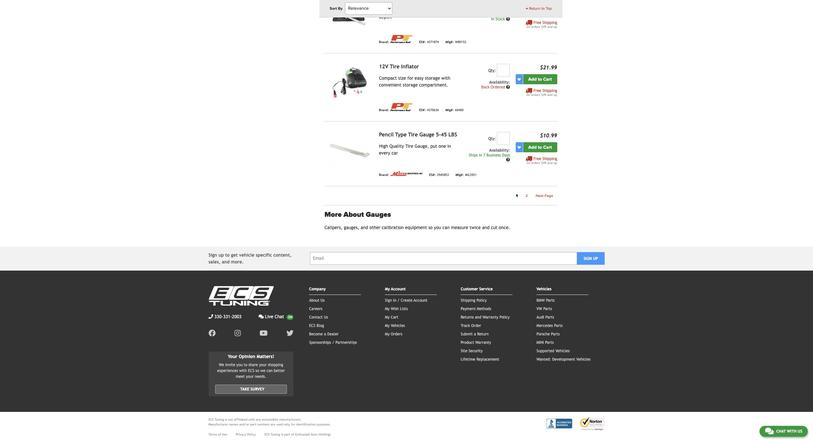Task type: locate. For each thing, give the bounding box(es) containing it.
0 vertical spatial in
[[447, 144, 451, 149]]

can right the we
[[267, 369, 273, 373]]

for
[[407, 76, 413, 81], [291, 423, 295, 427]]

2 vertical spatial add to cart button
[[523, 143, 557, 153]]

2 vertical spatial orders
[[531, 161, 540, 165]]

company
[[309, 287, 326, 292]]

milton industries - corporate logo image
[[390, 172, 423, 176]]

with right comments image
[[787, 430, 797, 434]]

2 qty: from the top
[[488, 137, 496, 141]]

0 horizontal spatial chat
[[275, 314, 284, 320]]

2 horizontal spatial sign
[[584, 257, 592, 261]]

0 vertical spatial part
[[250, 423, 256, 427]]

compartment.
[[419, 83, 448, 88]]

2 free from the top
[[534, 89, 541, 93]]

1 vertical spatial orders
[[531, 93, 540, 97]]

availability: up ordered
[[489, 80, 510, 85]]

1 horizontal spatial your
[[259, 363, 267, 368]]

can inside we invite you to share your shopping experiences with ecs so we can better meet your needs.
[[267, 369, 273, 373]]

shipping up the payment at the right
[[461, 299, 475, 303]]

1 on from the top
[[527, 25, 530, 29]]

0 vertical spatial tuning
[[215, 418, 224, 422]]

3 free shipping on orders $49 and up from the top
[[527, 157, 557, 165]]

business
[[486, 153, 501, 158]]

and right step
[[442, 8, 449, 13]]

with up compartment. at the top of page
[[441, 76, 450, 81]]

4371874
[[427, 40, 439, 44]]

0 horizontal spatial so
[[256, 369, 259, 373]]

0 vertical spatial add to wish list image
[[518, 78, 521, 81]]

my left the wish
[[385, 307, 390, 312]]

wanted:
[[537, 358, 551, 362]]

$49 down the $21.99
[[541, 93, 546, 97]]

for down manufacturers.
[[291, 423, 295, 427]]

1 horizontal spatial sign
[[385, 299, 392, 303]]

0 horizontal spatial a
[[324, 332, 326, 337]]

account right create
[[414, 299, 427, 303]]

twitter logo image
[[286, 330, 294, 337]]

1 vertical spatial performance tool - corporate logo image
[[390, 103, 413, 111]]

0 vertical spatial on
[[527, 25, 530, 29]]

sort by
[[330, 6, 343, 11]]

about up careers 'link'
[[309, 299, 319, 303]]

and inside sign up to get vehicle specific content, sales, and more.
[[222, 260, 230, 265]]

2 vertical spatial add
[[528, 145, 537, 150]]

12v tire inflator link
[[379, 64, 419, 70]]

mfg#: left w80152
[[445, 40, 454, 44]]

survey
[[251, 387, 264, 392]]

ecs for ecs tuning is part of enthusiast auto holdings
[[265, 433, 270, 437]]

policy for shipping policy
[[477, 299, 487, 303]]

add to cart for $21.99
[[528, 77, 552, 82]]

1 vertical spatial es#:
[[419, 108, 426, 112]]

2 add to cart from the top
[[528, 77, 552, 82]]

2 horizontal spatial policy
[[500, 315, 510, 320]]

1 vertical spatial question circle image
[[506, 158, 510, 162]]

2 vertical spatial tire
[[405, 144, 413, 149]]

performance tool - corporate logo image for size
[[390, 103, 413, 111]]

3 brand: from the top
[[379, 173, 389, 177]]

is down used
[[281, 433, 283, 437]]

is left not
[[225, 418, 227, 422]]

1 horizontal spatial for
[[407, 76, 413, 81]]

returns and warranty policy link
[[461, 315, 510, 320]]

2003
[[232, 314, 242, 320]]

account up sign in / create account link
[[391, 287, 406, 292]]

2 my from the top
[[385, 307, 390, 312]]

1 a from the left
[[324, 332, 326, 337]]

1 horizontal spatial part
[[284, 433, 290, 437]]

chat right live
[[275, 314, 284, 320]]

add
[[528, 9, 537, 14], [528, 77, 537, 82], [528, 145, 537, 150]]

1 horizontal spatial so
[[428, 225, 433, 230]]

tire left gauge,
[[405, 144, 413, 149]]

1 vertical spatial account
[[414, 299, 427, 303]]

sign for sign up to get vehicle specific content, sales, and more.
[[209, 253, 217, 258]]

3 add to cart from the top
[[528, 145, 552, 150]]

3 on from the top
[[527, 161, 530, 165]]

12v
[[379, 64, 388, 70]]

es#: left 2945853
[[429, 173, 436, 177]]

orders down the $21.99
[[531, 93, 540, 97]]

parts right bmw
[[546, 299, 555, 303]]

0 horizontal spatial sign
[[209, 253, 217, 258]]

1 vertical spatial availability:
[[489, 80, 510, 85]]

2 on from the top
[[527, 93, 530, 97]]

free shipping on orders $49 and up down the $21.99
[[527, 89, 557, 97]]

2 a from the left
[[474, 332, 476, 337]]

my up my vehicles
[[385, 315, 390, 320]]

3 add from the top
[[528, 145, 537, 150]]

tuning for part
[[271, 433, 280, 437]]

us right the contact
[[324, 315, 328, 320]]

tire right 12v
[[390, 64, 400, 70]]

next
[[536, 194, 544, 198]]

1 vertical spatial us
[[324, 315, 328, 320]]

mini parts
[[537, 341, 554, 345]]

ecs for ecs tuning is not affiliated with any automobile manufacturers. manufacturer names and/or part numbers are used only for identification purposes.
[[209, 418, 214, 422]]

storage down size
[[403, 83, 418, 88]]

ecs down numbers
[[265, 433, 270, 437]]

orders for $21.99
[[531, 93, 540, 97]]

your up the we
[[259, 363, 267, 368]]

my for my wish lists
[[385, 307, 390, 312]]

1 vertical spatial add
[[528, 77, 537, 82]]

2 vertical spatial add to cart
[[528, 145, 552, 150]]

in
[[447, 144, 451, 149], [479, 153, 482, 158]]

mini parts link
[[537, 341, 554, 345]]

3 $49 from the top
[[541, 161, 546, 165]]

es#: for inflator
[[419, 108, 426, 112]]

ecs down share
[[248, 369, 254, 373]]

2 vertical spatial mfg#:
[[456, 173, 464, 177]]

2 orders from the top
[[531, 93, 540, 97]]

brand: down 'every'
[[379, 173, 389, 177]]

gauge,
[[415, 144, 429, 149]]

wanted: development vehicles
[[537, 358, 591, 362]]

return right caret up icon
[[529, 6, 540, 11]]

contact us link
[[309, 315, 328, 320]]

0 vertical spatial performance tool - corporate logo image
[[390, 35, 413, 43]]

manufacturer
[[209, 423, 228, 427]]

0 vertical spatial add
[[528, 9, 537, 14]]

0 vertical spatial return
[[529, 6, 540, 11]]

1 vertical spatial tire
[[408, 132, 418, 138]]

1 vertical spatial on
[[527, 93, 530, 97]]

get
[[231, 253, 238, 258]]

5-
[[436, 132, 441, 138]]

return down order
[[477, 332, 489, 337]]

es#: for tire
[[429, 173, 436, 177]]

track order
[[461, 324, 481, 328]]

0 vertical spatial availability:
[[489, 12, 510, 17]]

my cart link
[[385, 315, 398, 320]]

live
[[265, 314, 273, 320]]

1 horizontal spatial of
[[291, 433, 294, 437]]

question circle image right the stock
[[506, 17, 510, 21]]

availability: up business
[[489, 148, 510, 153]]

0 horizontal spatial about
[[309, 299, 319, 303]]

1 vertical spatial chat
[[776, 430, 786, 434]]

brand:
[[379, 40, 389, 44], [379, 108, 389, 112], [379, 173, 389, 177]]

0 vertical spatial in
[[491, 17, 494, 22]]

cart down $10.99
[[543, 145, 552, 150]]

1 vertical spatial in
[[479, 153, 482, 158]]

1 add to wish list image from the top
[[518, 78, 521, 81]]

and left the cut
[[482, 225, 490, 230]]

part down any
[[250, 423, 256, 427]]

dealer
[[327, 332, 339, 337]]

mfg#: for 12v tire inflator
[[445, 108, 454, 112]]

0 vertical spatial is
[[225, 418, 227, 422]]

and left other
[[361, 225, 368, 230]]

lifetime
[[461, 358, 475, 362]]

your right meet
[[246, 375, 254, 379]]

high quality tire gauge, put one in every car
[[379, 144, 451, 156]]

methods
[[477, 307, 491, 312]]

0 horizontal spatial storage
[[403, 83, 418, 88]]

performance tool - corporate logo image down the depth.
[[390, 35, 413, 43]]

is for not
[[225, 418, 227, 422]]

1 horizontal spatial in
[[491, 17, 494, 22]]

lifetime replacement link
[[461, 358, 499, 362]]

parts up mercedes parts link
[[545, 315, 554, 320]]

add to wish list image for $21.99
[[518, 78, 521, 81]]

us up careers 'link'
[[321, 299, 325, 303]]

my for my cart
[[385, 315, 390, 320]]

shopping
[[268, 363, 283, 368]]

sign in / create account link
[[385, 299, 427, 303]]

chat right comments image
[[776, 430, 786, 434]]

you right the equipment
[[434, 225, 441, 230]]

1 vertical spatial you
[[236, 363, 243, 368]]

free shipping on orders $49 and up for $21.99
[[527, 89, 557, 97]]

orders down the return to top link
[[531, 25, 540, 29]]

0 horizontal spatial tuning
[[215, 418, 224, 422]]

is inside ecs tuning is not affiliated with any automobile manufacturers. manufacturer names and/or part numbers are used only for identification purposes.
[[225, 418, 227, 422]]

become
[[309, 332, 323, 337]]

1 horizontal spatial account
[[414, 299, 427, 303]]

2 brand: from the top
[[379, 108, 389, 112]]

3 orders from the top
[[531, 161, 540, 165]]

$49 down $10.99
[[541, 161, 546, 165]]

you right invite
[[236, 363, 243, 368]]

2 $49 from the top
[[541, 93, 546, 97]]

3 free from the top
[[534, 157, 541, 161]]

0 horizontal spatial you
[[236, 363, 243, 368]]

with up meet
[[239, 369, 247, 373]]

parts for audi parts
[[545, 315, 554, 320]]

4 my from the top
[[385, 324, 390, 328]]

gauges
[[366, 211, 391, 219]]

ecs left the blog in the bottom left of the page
[[309, 324, 315, 328]]

more.
[[231, 260, 244, 265]]

2 add to wish list image from the top
[[518, 146, 521, 149]]

inflator
[[401, 64, 419, 70]]

0 horizontal spatial part
[[250, 423, 256, 427]]

instagram logo image
[[234, 330, 241, 337]]

free down the return to top link
[[534, 21, 541, 25]]

availability: up the stock
[[489, 12, 510, 17]]

warranty down methods
[[483, 315, 498, 320]]

3 availability: from the top
[[489, 148, 510, 153]]

2 performance tool - corporate logo image from the top
[[390, 103, 413, 111]]

1 vertical spatial qty:
[[488, 137, 496, 141]]

on for $21.99
[[527, 93, 530, 97]]

0 vertical spatial $49
[[541, 25, 546, 29]]

stock
[[496, 17, 505, 22]]

parts down porsche parts 'link'
[[545, 341, 554, 345]]

lifetime replacement
[[461, 358, 499, 362]]

es#: left the 4370636
[[419, 108, 426, 112]]

question circle image down days in the right top of the page
[[506, 158, 510, 162]]

1 horizontal spatial can
[[443, 225, 450, 230]]

add to cart button for $21.99
[[523, 74, 557, 85]]

1 question circle image from the top
[[506, 17, 510, 21]]

sign for sign up
[[584, 257, 592, 261]]

2 add to cart button from the top
[[523, 74, 557, 85]]

0 vertical spatial your
[[259, 363, 267, 368]]

shipping down top
[[542, 21, 557, 25]]

free down the $21.99
[[534, 89, 541, 93]]

/
[[398, 299, 400, 303], [332, 341, 334, 345]]

2 add from the top
[[528, 77, 537, 82]]

1 horizontal spatial is
[[281, 433, 283, 437]]

next page link
[[532, 192, 557, 200]]

qty: up business
[[488, 137, 496, 141]]

more about gauges
[[324, 211, 391, 219]]

affiliated
[[234, 418, 248, 422]]

5 my from the top
[[385, 332, 390, 337]]

0 vertical spatial qty:
[[488, 69, 496, 73]]

/ left create
[[398, 299, 400, 303]]

ecs up the manufacturer
[[209, 418, 214, 422]]

privacy
[[236, 433, 246, 437]]

auto
[[311, 433, 318, 437]]

1 vertical spatial free
[[534, 89, 541, 93]]

2 question circle image from the top
[[506, 158, 510, 162]]

1 qty: from the top
[[488, 69, 496, 73]]

next page
[[536, 194, 553, 198]]

add to cart down the $21.99
[[528, 77, 552, 82]]

1 vertical spatial for
[[291, 423, 295, 427]]

1 of from the left
[[218, 433, 221, 437]]

free down $10.99
[[534, 157, 541, 161]]

tire inside high quality tire gauge, put one in every car
[[405, 144, 413, 149]]

None number field
[[497, 0, 510, 9], [497, 64, 510, 77], [497, 132, 510, 145], [497, 0, 510, 9], [497, 64, 510, 77], [497, 132, 510, 145]]

mfg#:
[[445, 40, 454, 44], [445, 108, 454, 112], [456, 173, 464, 177]]

take survey link
[[215, 385, 287, 394]]

sign for sign in / create account
[[385, 299, 392, 303]]

ecs inside ecs tuning is not affiliated with any automobile manufacturers. manufacturer names and/or part numbers are used only for identification purposes.
[[209, 418, 214, 422]]

cart down the $21.99
[[543, 77, 552, 82]]

2 vertical spatial policy
[[247, 433, 256, 437]]

parts for vw parts
[[543, 307, 552, 312]]

availability:
[[489, 12, 510, 17], [489, 80, 510, 85], [489, 148, 510, 153]]

2 vertical spatial free
[[534, 157, 541, 161]]

2 vertical spatial $49
[[541, 161, 546, 165]]

$21.99
[[540, 65, 557, 71]]

bmw
[[537, 299, 545, 303]]

and inside measures outside, inside, step and depth.
[[442, 8, 449, 13]]

1 vertical spatial mfg#:
[[445, 108, 454, 112]]

3 my from the top
[[385, 315, 390, 320]]

ships
[[469, 153, 478, 158]]

1 vertical spatial is
[[281, 433, 283, 437]]

1 add to cart button from the top
[[523, 6, 557, 16]]

0 vertical spatial question circle image
[[506, 17, 510, 21]]

put
[[430, 144, 437, 149]]

supported vehicles link
[[537, 349, 570, 354]]

my for my account
[[385, 287, 390, 292]]

your opinion matters!
[[228, 354, 274, 360]]

0 horizontal spatial account
[[391, 287, 406, 292]]

submit a return link
[[461, 332, 489, 337]]

porsche
[[537, 332, 550, 337]]

my down my cart link
[[385, 324, 390, 328]]

0 vertical spatial you
[[434, 225, 441, 230]]

1 vertical spatial free shipping on orders $49 and up
[[527, 89, 557, 97]]

vehicles right development
[[576, 358, 591, 362]]

of inside "terms of use" link
[[218, 433, 221, 437]]

of left use
[[218, 433, 221, 437]]

add to cart
[[528, 9, 552, 14], [528, 77, 552, 82], [528, 145, 552, 150]]

tire right type
[[408, 132, 418, 138]]

vehicles
[[537, 287, 552, 292], [391, 324, 405, 328], [555, 349, 570, 354], [576, 358, 591, 362]]

1 horizontal spatial policy
[[477, 299, 487, 303]]

a right submit
[[474, 332, 476, 337]]

measure
[[451, 225, 468, 230]]

es#2945853 - mils921 - pencil type tire gauge 5-45 lbs - high quality tire gauge, put one in every car - milton industries - audi bmw volkswagen mercedes benz mini porsche image
[[324, 132, 374, 169]]

storage up compartment. at the top of page
[[425, 76, 440, 81]]

2 vertical spatial on
[[527, 161, 530, 165]]

content,
[[273, 253, 292, 258]]

0 vertical spatial free shipping on orders $49 and up
[[527, 21, 557, 29]]

with left any
[[248, 418, 255, 422]]

youtube logo image
[[260, 330, 268, 337]]

parts for bmw parts
[[546, 299, 555, 303]]

es#: left '4371874'
[[419, 40, 426, 44]]

add to wish list image
[[518, 78, 521, 81], [518, 146, 521, 149]]

60400
[[455, 108, 464, 112]]

2 of from the left
[[291, 433, 294, 437]]

0 horizontal spatial your
[[246, 375, 254, 379]]

1 horizontal spatial you
[[434, 225, 441, 230]]

0 vertical spatial add to cart button
[[523, 6, 557, 16]]

0 vertical spatial add to cart
[[528, 9, 552, 14]]

to
[[541, 6, 545, 11], [538, 9, 542, 14], [538, 77, 542, 82], [538, 145, 542, 150], [225, 253, 230, 258], [244, 363, 247, 368]]

sign inside button
[[584, 257, 592, 261]]

sign
[[209, 253, 217, 258], [584, 257, 592, 261], [385, 299, 392, 303]]

and
[[442, 8, 449, 13], [547, 25, 553, 29], [547, 93, 553, 97], [547, 161, 553, 165], [361, 225, 368, 230], [482, 225, 490, 230], [222, 260, 230, 265], [475, 315, 481, 320]]

question circle image for ships in 7 business days
[[506, 158, 510, 162]]

a left 'dealer'
[[324, 332, 326, 337]]

performance tool - corporate logo image
[[390, 35, 413, 43], [390, 103, 413, 111]]

2 vertical spatial free shipping on orders $49 and up
[[527, 157, 557, 165]]

lists
[[400, 307, 408, 312]]

1 my from the top
[[385, 287, 390, 292]]

add for $10.99
[[528, 145, 537, 150]]

returns
[[461, 315, 474, 320]]

brand: up pencil
[[379, 108, 389, 112]]

size
[[398, 76, 406, 81]]

qty: for $10.99
[[488, 137, 496, 141]]

in right one
[[447, 144, 451, 149]]

so left the we
[[256, 369, 259, 373]]

performance tool - corporate logo image down 'convenient'
[[390, 103, 413, 111]]

availability: for $10.99
[[489, 148, 510, 153]]

0 horizontal spatial can
[[267, 369, 273, 373]]

2 availability: from the top
[[489, 80, 510, 85]]

and up order
[[475, 315, 481, 320]]

tuning up the manufacturer
[[215, 418, 224, 422]]

calipers,
[[324, 225, 343, 230]]

qty: up back ordered
[[488, 69, 496, 73]]

3 add to cart button from the top
[[523, 143, 557, 153]]

1 availability: from the top
[[489, 12, 510, 17]]

about
[[344, 211, 364, 219], [309, 299, 319, 303]]

equipment
[[405, 225, 427, 230]]

sign inside sign up to get vehicle specific content, sales, and more.
[[209, 253, 217, 258]]

my left orders
[[385, 332, 390, 337]]

0 vertical spatial about
[[344, 211, 364, 219]]

partnerships
[[336, 341, 357, 345]]

0 vertical spatial tire
[[390, 64, 400, 70]]

0 vertical spatial es#:
[[419, 40, 426, 44]]

policy for privacy policy
[[247, 433, 256, 437]]

mfg#: left 60400
[[445, 108, 454, 112]]

add to cart right caret up icon
[[528, 9, 552, 14]]

orders down $10.99
[[531, 161, 540, 165]]

ecs tuning image
[[209, 287, 273, 306]]

cart down the wish
[[391, 315, 398, 320]]

my cart
[[385, 315, 398, 320]]

mercedes
[[537, 324, 553, 328]]

vehicles up bmw parts link
[[537, 287, 552, 292]]

tuning for not
[[215, 418, 224, 422]]

calibration
[[382, 225, 404, 230]]

$10.99
[[540, 133, 557, 139]]

0 horizontal spatial policy
[[247, 433, 256, 437]]

parts right vw
[[543, 307, 552, 312]]

parts for mercedes parts
[[554, 324, 563, 328]]

1 vertical spatial so
[[256, 369, 259, 373]]

2 free shipping on orders $49 and up from the top
[[527, 89, 557, 97]]

question circle image
[[506, 17, 510, 21], [506, 158, 510, 162]]

1 vertical spatial brand:
[[379, 108, 389, 112]]

my vehicles
[[385, 324, 405, 328]]

on
[[527, 25, 530, 29], [527, 93, 530, 97], [527, 161, 530, 165]]

0 vertical spatial for
[[407, 76, 413, 81]]

0 horizontal spatial in
[[447, 144, 451, 149]]

pencil type tire gauge 5-45 lbs link
[[379, 132, 457, 138]]

tire for quality
[[405, 144, 413, 149]]

tuning inside ecs tuning is not affiliated with any automobile manufacturers. manufacturer names and/or part numbers are used only for identification purposes.
[[215, 418, 224, 422]]

my up my wish lists
[[385, 287, 390, 292]]

0 vertical spatial /
[[398, 299, 400, 303]]

can left measure
[[443, 225, 450, 230]]

1 horizontal spatial /
[[398, 299, 400, 303]]

cut
[[491, 225, 497, 230]]

/ down 'dealer'
[[332, 341, 334, 345]]

storage
[[425, 76, 440, 81], [403, 83, 418, 88]]

parts up porsche parts 'link'
[[554, 324, 563, 328]]

sign up to get vehicle specific content, sales, and more.
[[209, 253, 292, 265]]

0 vertical spatial account
[[391, 287, 406, 292]]

$49 down return to top
[[541, 25, 546, 29]]

my vehicles link
[[385, 324, 405, 328]]

brand: for 12v
[[379, 108, 389, 112]]

for right size
[[407, 76, 413, 81]]

1 vertical spatial storage
[[403, 83, 418, 88]]

0 horizontal spatial for
[[291, 423, 295, 427]]

0 vertical spatial policy
[[477, 299, 487, 303]]

0 vertical spatial chat
[[275, 314, 284, 320]]

0 vertical spatial us
[[321, 299, 325, 303]]

1 performance tool - corporate logo image from the top
[[390, 35, 413, 43]]

parts down mercedes parts link
[[551, 332, 560, 337]]



Task type: describe. For each thing, give the bounding box(es) containing it.
measures
[[379, 8, 398, 13]]

1 brand: from the top
[[379, 40, 389, 44]]

ships in 7 business days
[[469, 153, 510, 158]]

take
[[240, 387, 249, 392]]

for inside ecs tuning is not affiliated with any automobile manufacturers. manufacturer names and/or part numbers are used only for identification purposes.
[[291, 423, 295, 427]]

my orders link
[[385, 332, 402, 337]]

shipping policy link
[[461, 299, 487, 303]]

holdings
[[319, 433, 331, 437]]

mils921
[[465, 173, 477, 177]]

my for my orders
[[385, 332, 390, 337]]

vw parts link
[[537, 307, 552, 312]]

and down top
[[547, 25, 553, 29]]

w80152
[[455, 40, 466, 44]]

a for become
[[324, 332, 326, 337]]

0 vertical spatial so
[[428, 225, 433, 230]]

to inside we invite you to share your shopping experiences with ecs so we can better meet your needs.
[[244, 363, 247, 368]]

add to cart for $10.99
[[528, 145, 552, 150]]

take survey
[[240, 387, 264, 392]]

in inside high quality tire gauge, put one in every car
[[447, 144, 451, 149]]

performance tool - corporate logo image for outside,
[[390, 35, 413, 43]]

mercedes parts link
[[537, 324, 563, 328]]

enthusiast
[[295, 433, 310, 437]]

wanted: development vehicles link
[[537, 358, 591, 362]]

experiences
[[217, 369, 238, 373]]

with inside compact size for easy storage with convenient storage compartment.
[[441, 76, 450, 81]]

porsche parts link
[[537, 332, 560, 337]]

other
[[369, 225, 380, 230]]

facebook logo image
[[209, 330, 216, 337]]

paginated product list navigation navigation
[[324, 192, 557, 200]]

es#4370636 - 60400 - 12v tire inflator  - compact size for easy storage with convenient storage compartment. - performance tool - audi bmw volkswagen mercedes benz mini porsche image
[[324, 64, 374, 101]]

more
[[324, 211, 342, 219]]

ecs inside we invite you to share your shopping experiences with ecs so we can better meet your needs.
[[248, 369, 254, 373]]

terms of use
[[209, 433, 227, 437]]

submit
[[461, 332, 473, 337]]

comments image
[[765, 428, 774, 436]]

not
[[228, 418, 233, 422]]

1 $49 from the top
[[541, 25, 546, 29]]

sponsorships
[[309, 341, 331, 345]]

0 vertical spatial warranty
[[483, 315, 498, 320]]

my for my vehicles
[[385, 324, 390, 328]]

1 vertical spatial your
[[246, 375, 254, 379]]

tire for type
[[408, 132, 418, 138]]

orders
[[391, 332, 402, 337]]

cart right caret up icon
[[543, 9, 552, 14]]

1 free from the top
[[534, 21, 541, 25]]

1 orders from the top
[[531, 25, 540, 29]]

take survey button
[[215, 385, 287, 394]]

vehicles up orders
[[391, 324, 405, 328]]

ecs for ecs blog
[[309, 324, 315, 328]]

free for $10.99
[[534, 157, 541, 161]]

twice
[[470, 225, 481, 230]]

2 link
[[522, 192, 532, 200]]

sign in / create account
[[385, 299, 427, 303]]

pencil
[[379, 132, 394, 138]]

you inside we invite you to share your shopping experiences with ecs so we can better meet your needs.
[[236, 363, 243, 368]]

0 vertical spatial mfg#:
[[445, 40, 454, 44]]

become a dealer
[[309, 332, 339, 337]]

mfg#: for pencil type tire gauge 5-45 lbs
[[456, 173, 464, 177]]

free shipping on orders $49 and up for $10.99
[[527, 157, 557, 165]]

es#: 2945853
[[429, 173, 449, 177]]

1 vertical spatial about
[[309, 299, 319, 303]]

return to top link
[[526, 6, 552, 11]]

for inside compact size for easy storage with convenient storage compartment.
[[407, 76, 413, 81]]

specific
[[256, 253, 272, 258]]

calipers, gauges, and other calibration equipment so you can measure twice and cut once.
[[324, 225, 510, 230]]

step
[[432, 8, 440, 13]]

about us link
[[309, 299, 325, 303]]

up inside button
[[593, 257, 598, 261]]

phone image
[[209, 315, 213, 319]]

shipping down $10.99
[[542, 157, 557, 161]]

1 horizontal spatial about
[[344, 211, 364, 219]]

1 vertical spatial policy
[[500, 315, 510, 320]]

Email email field
[[310, 253, 577, 265]]

add to wish list image for $10.99
[[518, 146, 521, 149]]

parts for mini parts
[[545, 341, 554, 345]]

bmw parts link
[[537, 299, 555, 303]]

ordered
[[491, 85, 505, 90]]

parts for porsche parts
[[551, 332, 560, 337]]

331-
[[223, 314, 232, 320]]

contact us
[[309, 315, 328, 320]]

customer
[[461, 287, 478, 292]]

add for $21.99
[[528, 77, 537, 82]]

your
[[228, 354, 237, 360]]

by
[[338, 6, 343, 11]]

up inside sign up to get vehicle specific content, sales, and more.
[[219, 253, 224, 258]]

2
[[526, 194, 528, 198]]

ecs tuning is not affiliated with any automobile manufacturers. manufacturer names and/or part numbers are used only for identification purposes.
[[209, 418, 331, 427]]

and down the $21.99
[[547, 93, 553, 97]]

orders for $10.99
[[531, 161, 540, 165]]

compact
[[379, 76, 397, 81]]

is for part
[[281, 433, 283, 437]]

sponsorships / partnerships link
[[309, 341, 357, 345]]

on for $10.99
[[527, 161, 530, 165]]

share
[[249, 363, 258, 368]]

1 horizontal spatial chat
[[776, 430, 786, 434]]

so inside we invite you to share your shopping experiences with ecs so we can better meet your needs.
[[256, 369, 259, 373]]

and/or
[[239, 423, 249, 427]]

1 vertical spatial warranty
[[475, 341, 491, 345]]

$49 for $21.99
[[541, 93, 546, 97]]

ecs blog
[[309, 324, 324, 328]]

brand: for pencil
[[379, 173, 389, 177]]

part inside ecs tuning is not affiliated with any automobile manufacturers. manufacturer names and/or part numbers are used only for identification purposes.
[[250, 423, 256, 427]]

return to top
[[528, 6, 552, 11]]

customer service
[[461, 287, 493, 292]]

$49 for $10.99
[[541, 161, 546, 165]]

names
[[229, 423, 238, 427]]

and down $10.99
[[547, 161, 553, 165]]

1 horizontal spatial return
[[529, 6, 540, 11]]

product
[[461, 341, 474, 345]]

0 vertical spatial can
[[443, 225, 450, 230]]

with inside ecs tuning is not affiliated with any automobile manufacturers. manufacturer names and/or part numbers are used only for identification purposes.
[[248, 418, 255, 422]]

compact size for easy storage with convenient storage compartment.
[[379, 76, 450, 88]]

product warranty link
[[461, 341, 491, 345]]

terms
[[209, 433, 217, 437]]

ecs tuning is part of enthusiast auto holdings
[[265, 433, 331, 437]]

sales,
[[209, 260, 221, 265]]

question circle image for in stock
[[506, 17, 510, 21]]

2 vertical spatial us
[[798, 430, 802, 434]]

availability: for $21.99
[[489, 80, 510, 85]]

a for submit
[[474, 332, 476, 337]]

comments image
[[259, 315, 264, 319]]

1 vertical spatial part
[[284, 433, 290, 437]]

free for $21.99
[[534, 89, 541, 93]]

mini
[[537, 341, 544, 345]]

page
[[545, 194, 553, 198]]

es#: 4370636
[[419, 108, 439, 112]]

0 vertical spatial storage
[[425, 76, 440, 81]]

vw parts
[[537, 307, 552, 312]]

vw
[[537, 307, 542, 312]]

matters!
[[257, 354, 274, 360]]

audi
[[537, 315, 544, 320]]

with inside we invite you to share your shopping experiences with ecs so we can better meet your needs.
[[239, 369, 247, 373]]

track
[[461, 324, 470, 328]]

my wish lists
[[385, 307, 408, 312]]

45
[[441, 132, 447, 138]]

add to cart button for $10.99
[[523, 143, 557, 153]]

to inside sign up to get vehicle specific content, sales, and more.
[[225, 253, 230, 258]]

question circle image
[[506, 86, 510, 89]]

2945853
[[437, 173, 449, 177]]

returns and warranty policy
[[461, 315, 510, 320]]

1 add to cart from the top
[[528, 9, 552, 14]]

qty: for $21.99
[[488, 69, 496, 73]]

shipping down the $21.99
[[542, 89, 557, 93]]

0 horizontal spatial in
[[393, 299, 396, 303]]

lbs
[[448, 132, 457, 138]]

my wish lists link
[[385, 307, 408, 312]]

4370636
[[427, 108, 439, 112]]

site security
[[461, 349, 483, 354]]

we
[[260, 369, 265, 373]]

opinion
[[239, 354, 255, 360]]

1 vertical spatial /
[[332, 341, 334, 345]]

1 vertical spatial return
[[477, 332, 489, 337]]

invite
[[225, 363, 235, 368]]

mfg#: 60400
[[445, 108, 464, 112]]

es#4371874 - w80152 - digital caliper 0-6" (150mm) - measures outside, inside, step and depth. - performance tool - audi bmw volkswagen mercedes benz mini porsche image
[[324, 0, 374, 33]]

us for contact us
[[324, 315, 328, 320]]

12v tire inflator
[[379, 64, 419, 70]]

replacement
[[477, 358, 499, 362]]

my orders
[[385, 332, 402, 337]]

convenient
[[379, 83, 401, 88]]

us for about us
[[321, 299, 325, 303]]

1 add from the top
[[528, 9, 537, 14]]

caret up image
[[526, 6, 528, 10]]

1 free shipping on orders $49 and up from the top
[[527, 21, 557, 29]]

vehicles up wanted: development vehicles
[[555, 349, 570, 354]]



Task type: vqa. For each thing, say whether or not it's contained in the screenshot.
size's 'PERFORMANCE TOOL - CORPORATE LOGO'
yes



